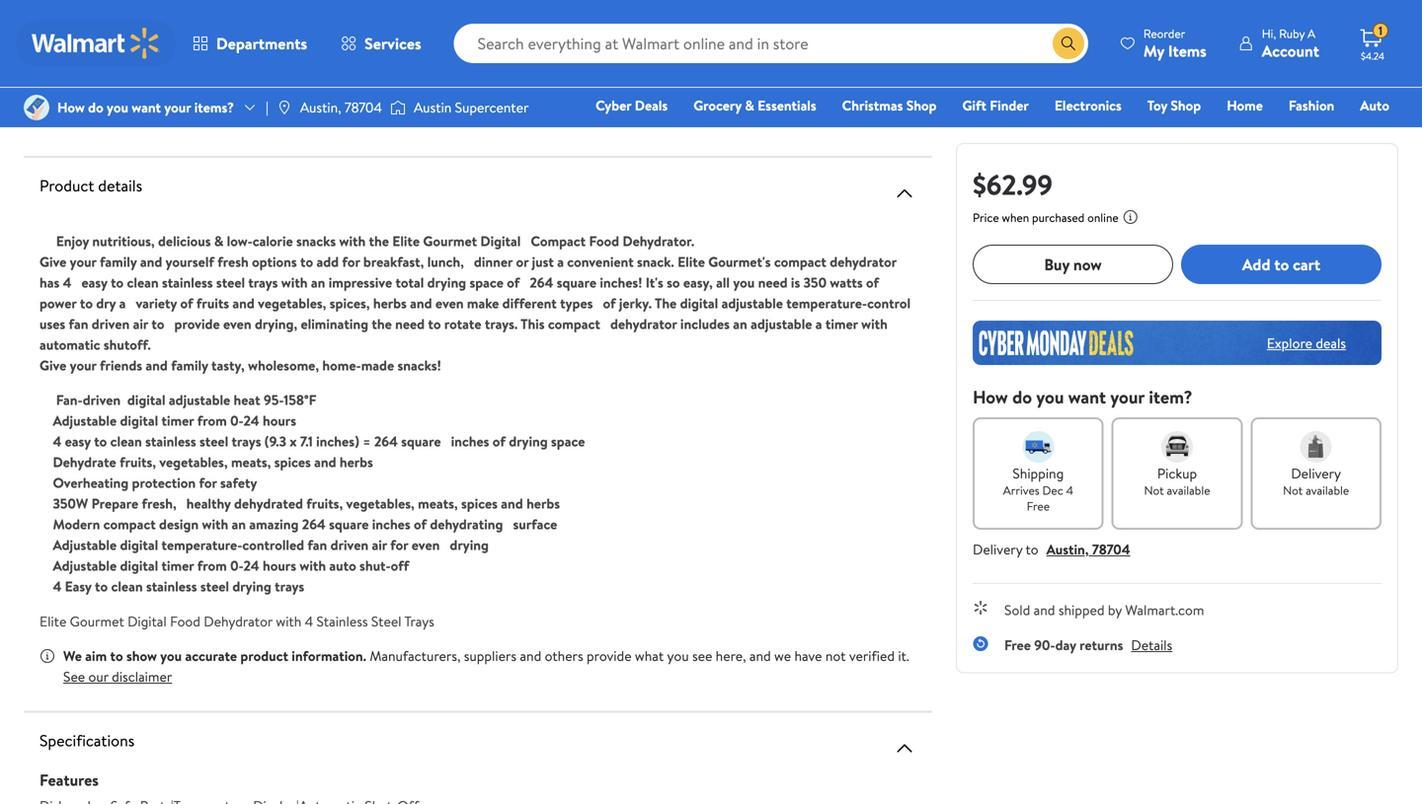 Task type: vqa. For each thing, say whether or not it's contained in the screenshot.
the leftmost Gourmet
yes



Task type: describe. For each thing, give the bounding box(es) containing it.
snacks
[[296, 232, 336, 251]]

cyber deals
[[596, 96, 668, 115]]

departments
[[216, 33, 307, 54]]

fruits
[[196, 294, 229, 313]]

2 vertical spatial drying
[[232, 577, 271, 597]]

and down total
[[410, 294, 432, 313]]

1 vertical spatial 264
[[302, 515, 326, 534]]

90-
[[1034, 636, 1055, 655]]

the
[[655, 294, 677, 313]]

and up dehydrating
[[501, 494, 523, 514]]

fashion
[[1289, 96, 1335, 115]]

cyber deals link
[[587, 95, 677, 116]]

1 vertical spatial a
[[119, 294, 126, 313]]

services
[[365, 33, 421, 54]]

or
[[516, 252, 529, 272]]

buy now button
[[973, 245, 1173, 284]]

tasty,
[[211, 356, 245, 375]]

with down control
[[861, 315, 888, 334]]

sold and shipped by walmart.com
[[1004, 601, 1204, 620]]

4 left the easy
[[53, 432, 62, 451]]

350w
[[53, 494, 88, 514]]

make
[[467, 294, 499, 313]]

1 vertical spatial an
[[733, 315, 747, 334]]

0 vertical spatial an
[[311, 273, 325, 292]]

 image for how do you want your items?
[[24, 95, 49, 120]]

digital inside enjoy nutritious, delicious & low-calorie snacks with the elite gourmet digital   compact food dehydrator. give your family and yourself fresh options to add for breakfast, lunch,   dinner or just a convenient snack. elite gourmet's compact dehydrator has 4   easy to clean stainless steel trays with an impressive total drying space of   264 square inches! it's so easy, all you need is 350 watts of power to dry a   variety of fruits and vegetables, spices, herbs and even make different types   of jerky. the digital adjustable temperature-control uses fan driven air to   provide even drying, eliminating the need to rotate trays. this compact   dehydrator includes an adjustable a timer with automatic shutoff. give your friends and family tasty, wholesome, home-made snacks!
[[680, 294, 718, 313]]

safety
[[220, 474, 257, 493]]

about
[[24, 105, 77, 132]]

services button
[[324, 20, 438, 67]]

Search search field
[[454, 24, 1088, 63]]

digital inside enjoy nutritious, delicious & low-calorie snacks with the elite gourmet digital   compact food dehydrator. give your family and yourself fresh options to add for breakfast, lunch,   dinner or just a convenient snack. elite gourmet's compact dehydrator has 4   easy to clean stainless steel trays with an impressive total drying space of   264 square inches! it's so easy, all you need is 350 watts of power to dry a   variety of fruits and vegetables, spices, herbs and even make different types   of jerky. the digital adjustable temperature-control uses fan driven air to   provide even drying, eliminating the need to rotate trays. this compact   dehydrator includes an adjustable a timer with automatic shutoff. give your friends and family tasty, wholesome, home-made snacks!
[[480, 232, 521, 251]]

sold
[[1004, 601, 1030, 620]]

legal information image
[[1123, 209, 1138, 225]]

1 adjustable from the top
[[53, 411, 117, 431]]

4 inside shipping arrives dec 4 free
[[1066, 482, 1074, 499]]

breakfast,
[[363, 252, 424, 272]]

2 vertical spatial timer
[[162, 557, 194, 576]]

1 vertical spatial timer
[[162, 411, 194, 431]]

intent image for shipping image
[[1023, 432, 1054, 463]]

& inside grocery & essentials "link"
[[745, 96, 754, 115]]

dehydrating
[[430, 515, 503, 534]]

and right sold
[[1034, 601, 1055, 620]]

& inside enjoy nutritious, delicious & low-calorie snacks with the elite gourmet digital   compact food dehydrator. give your family and yourself fresh options to add for breakfast, lunch,   dinner or just a convenient snack. elite gourmet's compact dehydrator has 4   easy to clean stainless steel trays with an impressive total drying space of   264 square inches! it's so easy, all you need is 350 watts of power to dry a   variety of fruits and vegetables, spices, herbs and even make different types   of jerky. the digital adjustable temperature-control uses fan driven air to   provide even drying, eliminating the need to rotate trays. this compact   dehydrator includes an adjustable a timer with automatic shutoff. give your friends and family tasty, wholesome, home-made snacks!
[[214, 232, 224, 251]]

1 vertical spatial austin,
[[1047, 540, 1089, 560]]

when
[[1002, 209, 1029, 226]]

1 vertical spatial fruits,
[[306, 494, 343, 514]]

price when purchased online
[[973, 209, 1119, 226]]

your left items?
[[164, 98, 191, 117]]

how do you want your item?
[[973, 385, 1193, 410]]

reorder my items
[[1144, 25, 1207, 62]]

walmart.com
[[1125, 601, 1204, 620]]

you up intent image for shipping
[[1036, 385, 1064, 410]]

space inside 'fan-driven  digital adjustable heat 95-158°f adjustable digital timer from 0-24 hours 4 easy to clean stainless steel trays (9.3 x 7.1 inches) = 264 square   inches of drying space dehydrate fruits, vegetables, meats, spices and herbs overheating protection for safety 350w prepare fresh,   healthy dehydrated fruits, vegetables, meats, spices and herbs modern compact design with an amazing 264 square inches of dehydrating   surface adjustable digital temperature-controlled fan driven air for even   drying adjustable digital timer from 0-24 hours with auto shut-off 4 easy to clean stainless steel drying trays'
[[551, 432, 585, 451]]

we
[[774, 647, 791, 666]]

compact inside 'fan-driven  digital adjustable heat 95-158°f adjustable digital timer from 0-24 hours 4 easy to clean stainless steel trays (9.3 x 7.1 inches) = 264 square   inches of drying space dehydrate fruits, vegetables, meats, spices and herbs overheating protection for safety 350w prepare fresh,   healthy dehydrated fruits, vegetables, meats, spices and herbs modern compact design with an amazing 264 square inches of dehydrating   surface adjustable digital temperature-controlled fan driven air for even   drying adjustable digital timer from 0-24 hours with auto shut-off 4 easy to clean stainless steel drying trays'
[[103, 515, 156, 534]]

0 vertical spatial meats,
[[231, 453, 271, 472]]

returns
[[1080, 636, 1123, 655]]

product details image
[[893, 182, 917, 205]]

austin, 78704
[[300, 98, 382, 117]]

0 horizontal spatial austin,
[[300, 98, 341, 117]]

automatic
[[40, 335, 100, 355]]

and left we in the right bottom of the page
[[750, 647, 771, 666]]

friends
[[100, 356, 142, 375]]

search icon image
[[1061, 36, 1076, 51]]

toy shop
[[1147, 96, 1201, 115]]

home
[[1227, 96, 1263, 115]]

finder
[[990, 96, 1029, 115]]

steel
[[371, 612, 402, 632]]

0 vertical spatial family
[[100, 252, 137, 272]]

gift
[[962, 96, 987, 115]]

christmas
[[842, 96, 903, 115]]

Walmart Site-Wide search field
[[454, 24, 1088, 63]]

specifications
[[40, 730, 135, 752]]

0 horizontal spatial square
[[329, 515, 369, 534]]

2 horizontal spatial for
[[390, 536, 408, 555]]

2 hours from the top
[[263, 557, 296, 576]]

clean inside enjoy nutritious, delicious & low-calorie snacks with the elite gourmet digital   compact food dehydrator. give your family and yourself fresh options to add for breakfast, lunch,   dinner or just a convenient snack. elite gourmet's compact dehydrator has 4   easy to clean stainless steel trays with an impressive total drying space of   264 square inches! it's so easy, all you need is 350 watts of power to dry a   variety of fruits and vegetables, spices, herbs and even make different types   of jerky. the digital adjustable temperature-control uses fan driven air to   provide even drying, eliminating the need to rotate trays. this compact   dehydrator includes an adjustable a timer with automatic shutoff. give your friends and family tasty, wholesome, home-made snacks!
[[127, 273, 159, 292]]

your down automatic
[[70, 356, 96, 375]]

not for pickup
[[1144, 482, 1164, 499]]

pickup not available
[[1144, 464, 1210, 499]]

0 vertical spatial adjustable
[[722, 294, 783, 313]]

home link
[[1218, 95, 1272, 116]]

0 vertical spatial the
[[369, 232, 389, 251]]

1 vertical spatial even
[[223, 315, 251, 334]]

about this item
[[24, 105, 157, 132]]

to inside button
[[1274, 254, 1289, 275]]

0 horizontal spatial elite
[[40, 612, 66, 632]]

what
[[635, 647, 664, 666]]

types
[[560, 294, 593, 313]]

inches
[[372, 515, 410, 534]]

0 horizontal spatial 78704
[[345, 98, 382, 117]]

uses
[[40, 315, 65, 334]]

explore
[[1267, 334, 1313, 353]]

grocery & essentials
[[694, 96, 816, 115]]

has
[[40, 273, 60, 292]]

vegetables, inside enjoy nutritious, delicious & low-calorie snacks with the elite gourmet digital   compact food dehydrator. give your family and yourself fresh options to add for breakfast, lunch,   dinner or just a convenient snack. elite gourmet's compact dehydrator has 4   easy to clean stainless steel trays with an impressive total drying space of   264 square inches! it's so easy, all you need is 350 watts of power to dry a   variety of fruits and vegetables, spices, herbs and even make different types   of jerky. the digital adjustable temperature-control uses fan driven air to   provide even drying, eliminating the need to rotate trays. this compact   dehydrator includes an adjustable a timer with automatic shutoff. give your friends and family tasty, wholesome, home-made snacks!
[[258, 294, 326, 313]]

delivery not available
[[1283, 464, 1349, 499]]

$62.99
[[973, 165, 1053, 204]]

1 horizontal spatial a
[[557, 252, 564, 272]]

cyber
[[596, 96, 632, 115]]

deals
[[1316, 334, 1346, 353]]

show
[[126, 647, 157, 666]]

purchased
[[1032, 209, 1085, 226]]

gourmet inside enjoy nutritious, delicious & low-calorie snacks with the elite gourmet digital   compact food dehydrator. give your family and yourself fresh options to add for breakfast, lunch,   dinner or just a convenient snack. elite gourmet's compact dehydrator has 4   easy to clean stainless steel trays with an impressive total drying space of   264 square inches! it's so easy, all you need is 350 watts of power to dry a   variety of fruits and vegetables, spices, herbs and even make different types   of jerky. the digital adjustable temperature-control uses fan driven air to   provide even drying, eliminating the need to rotate trays. this compact   dehydrator includes an adjustable a timer with automatic shutoff. give your friends and family tasty, wholesome, home-made snacks!
[[423, 232, 477, 251]]

1 vertical spatial stainless
[[145, 432, 196, 451]]

you left see
[[667, 647, 689, 666]]

1 vertical spatial food
[[170, 612, 200, 632]]

explore deals
[[1267, 334, 1346, 353]]

impressive
[[329, 273, 392, 292]]

so
[[667, 273, 680, 292]]

1 vertical spatial trays
[[232, 432, 261, 451]]

stainless
[[317, 612, 368, 632]]

1 vertical spatial steel
[[200, 432, 228, 451]]

1
[[1379, 22, 1383, 39]]

trays
[[404, 612, 434, 632]]

with up product
[[276, 612, 302, 632]]

you down walmart image
[[107, 98, 128, 117]]

2 vertical spatial trays
[[275, 577, 304, 597]]

shop for toy shop
[[1171, 96, 1201, 115]]

shipping
[[1013, 464, 1064, 483]]

1 vertical spatial herbs
[[340, 453, 373, 472]]

toy
[[1147, 96, 1167, 115]]

2 horizontal spatial drying
[[509, 432, 548, 451]]

how for how do you want your item?
[[973, 385, 1008, 410]]

1 hours from the top
[[263, 411, 296, 431]]

of up dehydrating
[[493, 432, 506, 451]]

1 vertical spatial digital
[[128, 612, 167, 632]]

driven inside enjoy nutritious, delicious & low-calorie snacks with the elite gourmet digital   compact food dehydrator. give your family and yourself fresh options to add for breakfast, lunch,   dinner or just a convenient snack. elite gourmet's compact dehydrator has 4   easy to clean stainless steel trays with an impressive total drying space of   264 square inches! it's so easy, all you need is 350 watts of power to dry a   variety of fruits and vegetables, spices, herbs and even make different types   of jerky. the digital adjustable temperature-control uses fan driven air to   provide even drying, eliminating the need to rotate trays. this compact   dehydrator includes an adjustable a timer with automatic shutoff. give your friends and family tasty, wholesome, home-made snacks!
[[92, 315, 130, 334]]

convenient
[[567, 252, 634, 272]]

dehydrator.
[[623, 232, 695, 251]]

options
[[252, 252, 297, 272]]

space inside enjoy nutritious, delicious & low-calorie snacks with the elite gourmet digital   compact food dehydrator. give your family and yourself fresh options to add for breakfast, lunch,   dinner or just a convenient snack. elite gourmet's compact dehydrator has 4   easy to clean stainless steel trays with an impressive total drying space of   264 square inches! it's so easy, all you need is 350 watts of power to dry a   variety of fruits and vegetables, spices, herbs and even make different types   of jerky. the digital adjustable temperature-control uses fan driven air to   provide even drying, eliminating the need to rotate trays. this compact   dehydrator includes an adjustable a timer with automatic shutoff. give your friends and family tasty, wholesome, home-made snacks!
[[470, 273, 504, 292]]

1 vertical spatial elite
[[678, 252, 705, 272]]

of down dehydrator
[[866, 273, 879, 292]]

2 from from the top
[[197, 557, 227, 576]]

1 from from the top
[[197, 411, 227, 431]]

1 vertical spatial adjustable
[[751, 315, 812, 334]]

do for how do you want your item?
[[1012, 385, 1032, 410]]

0 vertical spatial elite
[[392, 232, 420, 251]]

rotate
[[444, 315, 481, 334]]

0 horizontal spatial spices
[[274, 453, 311, 472]]

1 horizontal spatial compact
[[548, 315, 600, 334]]

0 vertical spatial fruits,
[[120, 453, 156, 472]]

austin, 78704 button
[[1047, 540, 1130, 560]]

2 horizontal spatial a
[[816, 315, 822, 334]]

here,
[[716, 647, 746, 666]]

pickup
[[1157, 464, 1197, 483]]

power
[[40, 294, 77, 313]]

2 vertical spatial vegetables,
[[346, 494, 415, 514]]

cart
[[1293, 254, 1321, 275]]

2 vertical spatial stainless
[[146, 577, 197, 597]]

1 horizontal spatial spices
[[461, 494, 498, 514]]

modern
[[53, 515, 100, 534]]

with left auto
[[300, 557, 326, 576]]

fresh,
[[142, 494, 177, 514]]

2 vertical spatial herbs
[[526, 494, 560, 514]]

details
[[98, 175, 142, 197]]

of left fruits
[[180, 294, 193, 313]]

1 vertical spatial driven
[[83, 391, 121, 410]]

x
[[290, 432, 297, 451]]

cyber monday deals image
[[973, 321, 1382, 365]]

adjustable inside 'fan-driven  digital adjustable heat 95-158°f adjustable digital timer from 0-24 hours 4 easy to clean stainless steel trays (9.3 x 7.1 inches) = 264 square   inches of drying space dehydrate fruits, vegetables, meats, spices and herbs overheating protection for safety 350w prepare fresh,   healthy dehydrated fruits, vegetables, meats, spices and herbs modern compact design with an amazing 264 square inches of dehydrating   surface adjustable digital temperature-controlled fan driven air for even   drying adjustable digital timer from 0-24 hours with auto shut-off 4 easy to clean stainless steel drying trays'
[[169, 391, 230, 410]]

walmart+
[[1331, 123, 1390, 143]]

temperature- inside enjoy nutritious, delicious & low-calorie snacks with the elite gourmet digital   compact food dehydrator. give your family and yourself fresh options to add for breakfast, lunch,   dinner or just a convenient snack. elite gourmet's compact dehydrator has 4   easy to clean stainless steel trays with an impressive total drying space of   264 square inches! it's so easy, all you need is 350 watts of power to dry a   variety of fruits and vegetables, spices, herbs and even make different types   of jerky. the digital adjustable temperature-control uses fan driven air to   provide even drying, eliminating the need to rotate trays. this compact   dehydrator includes an adjustable a timer with automatic shutoff. give your friends and family tasty, wholesome, home-made snacks!
[[786, 294, 867, 313]]

1 vertical spatial 78704
[[1092, 540, 1130, 560]]

ruby
[[1279, 25, 1305, 42]]

with down 'options'
[[281, 273, 308, 292]]

just
[[532, 252, 554, 272]]

buy now
[[1044, 254, 1102, 275]]

your left item?
[[1110, 385, 1145, 410]]

essentials
[[758, 96, 816, 115]]

low-
[[227, 232, 253, 251]]

158°f
[[284, 391, 316, 410]]

your down enjoy
[[70, 252, 96, 272]]

1 vertical spatial family
[[171, 356, 208, 375]]

1 horizontal spatial 264
[[374, 432, 398, 451]]

with right design
[[202, 515, 228, 534]]

steel inside enjoy nutritious, delicious & low-calorie snacks with the elite gourmet digital   compact food dehydrator. give your family and yourself fresh options to add for breakfast, lunch,   dinner or just a convenient snack. elite gourmet's compact dehydrator has 4   easy to clean stainless steel trays with an impressive total drying space of   264 square inches! it's so easy, all you need is 350 watts of power to dry a   variety of fruits and vegetables, spices, herbs and even make different types   of jerky. the digital adjustable temperature-control uses fan driven air to   provide even drying, eliminating the need to rotate trays. this compact   dehydrator includes an adjustable a timer with automatic shutoff. give your friends and family tasty, wholesome, home-made snacks!
[[216, 273, 245, 292]]

home-
[[322, 356, 361, 375]]



Task type: locate. For each thing, give the bounding box(es) containing it.
herbs inside enjoy nutritious, delicious & low-calorie snacks with the elite gourmet digital   compact food dehydrator. give your family and yourself fresh options to add for breakfast, lunch,   dinner or just a convenient snack. elite gourmet's compact dehydrator has 4   easy to clean stainless steel trays with an impressive total drying space of   264 square inches! it's so easy, all you need is 350 watts of power to dry a   variety of fruits and vegetables, spices, herbs and even make different types   of jerky. the digital adjustable temperature-control uses fan driven air to   provide even drying, eliminating the need to rotate trays. this compact   dehydrator includes an adjustable a timer with automatic shutoff. give your friends and family tasty, wholesome, home-made snacks!
[[373, 294, 407, 313]]

0 vertical spatial stainless
[[162, 273, 213, 292]]

0 horizontal spatial drying
[[232, 577, 271, 597]]

 image left austin
[[390, 98, 406, 118]]

your
[[164, 98, 191, 117], [70, 252, 96, 272], [70, 356, 96, 375], [1110, 385, 1145, 410]]

meats, up dehydrating
[[418, 494, 458, 514]]

want for items?
[[132, 98, 161, 117]]

square up types
[[557, 273, 597, 292]]

0 vertical spatial a
[[557, 252, 564, 272]]

even
[[435, 294, 464, 313], [223, 315, 251, 334], [412, 536, 440, 555]]

drying
[[427, 273, 466, 292], [509, 432, 548, 451], [232, 577, 271, 597]]

1 vertical spatial give
[[40, 356, 66, 375]]

meats, up safety
[[231, 453, 271, 472]]

temperature- down design
[[162, 536, 242, 555]]

austin
[[414, 98, 452, 117]]

provide
[[587, 647, 632, 666]]

0 horizontal spatial 264
[[302, 515, 326, 534]]

even down dehydrating
[[412, 536, 440, 555]]

2 vertical spatial even
[[412, 536, 440, 555]]

1 vertical spatial drying
[[509, 432, 548, 451]]

0- down controlled
[[230, 557, 243, 576]]

electronics link
[[1046, 95, 1131, 116]]

=
[[363, 432, 371, 451]]

an
[[311, 273, 325, 292], [733, 315, 747, 334], [232, 515, 246, 534]]

$4.24
[[1361, 49, 1385, 63]]

fan-
[[56, 391, 83, 410]]

spices down x
[[274, 453, 311, 472]]

product group
[[28, 0, 211, 21]]

1 horizontal spatial want
[[1068, 385, 1106, 410]]

1 horizontal spatial temperature-
[[786, 294, 867, 313]]

do left item at the top of the page
[[88, 98, 103, 117]]

2 horizontal spatial compact
[[774, 252, 827, 272]]

available for pickup
[[1167, 482, 1210, 499]]

stainless down yourself
[[162, 273, 213, 292]]

 image for austin supercenter
[[390, 98, 406, 118]]

0 horizontal spatial available
[[1167, 482, 1210, 499]]

1 horizontal spatial vegetables,
[[258, 294, 326, 313]]

1 vertical spatial gourmet
[[70, 612, 124, 632]]

overheating
[[53, 474, 129, 493]]

compact up the is
[[774, 252, 827, 272]]

price
[[973, 209, 999, 226]]

delivery inside "delivery not available"
[[1291, 464, 1341, 483]]

gift finder
[[962, 96, 1029, 115]]

a
[[1308, 25, 1316, 42]]

0 vertical spatial adjustable
[[53, 411, 117, 431]]

3 adjustable from the top
[[53, 557, 117, 576]]

herbs
[[373, 294, 407, 313], [340, 453, 373, 472], [526, 494, 560, 514]]

the up made
[[372, 315, 392, 334]]

78704
[[345, 98, 382, 117], [1092, 540, 1130, 560]]

4 inside enjoy nutritious, delicious & low-calorie snacks with the elite gourmet digital   compact food dehydrator. give your family and yourself fresh options to add for breakfast, lunch,   dinner or just a convenient snack. elite gourmet's compact dehydrator has 4   easy to clean stainless steel trays with an impressive total drying space of   264 square inches! it's so easy, all you need is 350 watts of power to dry a   variety of fruits and vegetables, spices, herbs and even make different types   of jerky. the digital adjustable temperature-control uses fan driven air to   provide even drying, eliminating the need to rotate trays. this compact   dehydrator includes an adjustable a timer with automatic shutoff. give your friends and family tasty, wholesome, home-made snacks!
[[63, 273, 72, 292]]

0 vertical spatial even
[[435, 294, 464, 313]]

fan up automatic
[[69, 315, 88, 334]]

suppliers
[[464, 647, 517, 666]]

1 vertical spatial for
[[199, 474, 217, 493]]

air up "shutoff."
[[133, 315, 148, 334]]

1 24 from the top
[[243, 411, 259, 431]]

off
[[391, 557, 409, 576]]

my
[[1144, 40, 1164, 62]]

electronics
[[1055, 96, 1122, 115]]

from down tasty,
[[197, 411, 227, 431]]

1 vertical spatial need
[[395, 315, 425, 334]]

an right includes
[[733, 315, 747, 334]]

1 give from the top
[[40, 252, 66, 272]]

shutoff.
[[104, 335, 151, 355]]

2 shop from the left
[[1171, 96, 1201, 115]]

1 0- from the top
[[230, 411, 243, 431]]

steel up safety
[[200, 432, 228, 451]]

air up shut-
[[372, 536, 387, 555]]

food up accurate
[[170, 612, 200, 632]]

1 vertical spatial fan
[[308, 536, 327, 555]]

available inside "delivery not available"
[[1306, 482, 1349, 499]]

spices up dehydrating
[[461, 494, 498, 514]]

our
[[88, 668, 108, 687]]

2 adjustable from the top
[[53, 536, 117, 555]]

of right the inches
[[414, 515, 427, 534]]

wholesome,
[[248, 356, 319, 375]]

0 horizontal spatial temperature-
[[162, 536, 242, 555]]

the up breakfast,
[[369, 232, 389, 251]]

how up 'arrives'
[[973, 385, 1008, 410]]

0 horizontal spatial do
[[88, 98, 103, 117]]

need left the is
[[758, 273, 788, 292]]

jerky.
[[619, 294, 652, 313]]

you right all
[[733, 273, 755, 292]]

walmart image
[[32, 28, 160, 59]]

2 0- from the top
[[230, 557, 243, 576]]

and down nutritious,
[[140, 252, 162, 272]]

elite up easy,
[[678, 252, 705, 272]]

1 vertical spatial spices
[[461, 494, 498, 514]]

free inside shipping arrives dec 4 free
[[1027, 498, 1050, 515]]

manufacturers,
[[370, 647, 461, 666]]

adjustable down all
[[722, 294, 783, 313]]

0 vertical spatial trays
[[248, 273, 278, 292]]

delivery down intent image for delivery
[[1291, 464, 1341, 483]]

fresh
[[218, 252, 249, 272]]

0 horizontal spatial  image
[[24, 95, 49, 120]]

0 vertical spatial hours
[[263, 411, 296, 431]]

0 vertical spatial drying
[[427, 273, 466, 292]]

1 vertical spatial square
[[401, 432, 441, 451]]

dehydrator
[[204, 612, 273, 632]]

0 vertical spatial do
[[88, 98, 103, 117]]

0 horizontal spatial need
[[395, 315, 425, 334]]

air inside 'fan-driven  digital adjustable heat 95-158°f adjustable digital timer from 0-24 hours 4 easy to clean stainless steel trays (9.3 x 7.1 inches) = 264 square   inches of drying space dehydrate fruits, vegetables, meats, spices and herbs overheating protection for safety 350w prepare fresh,   healthy dehydrated fruits, vegetables, meats, spices and herbs modern compact design with an amazing 264 square inches of dehydrating   surface adjustable digital temperature-controlled fan driven air for even   drying adjustable digital timer from 0-24 hours with auto shut-off 4 easy to clean stainless steel drying trays'
[[372, 536, 387, 555]]

driven
[[92, 315, 130, 334], [83, 391, 121, 410], [331, 536, 369, 555]]

1 vertical spatial the
[[372, 315, 392, 334]]

verified
[[849, 647, 895, 666]]

1 horizontal spatial austin,
[[1047, 540, 1089, 560]]

0 horizontal spatial not
[[1144, 482, 1164, 499]]

0 horizontal spatial an
[[232, 515, 246, 534]]

1 horizontal spatial drying
[[427, 273, 466, 292]]

elite up breakfast,
[[392, 232, 420, 251]]

amazing
[[249, 515, 299, 534]]

all
[[716, 273, 730, 292]]

for inside enjoy nutritious, delicious & low-calorie snacks with the elite gourmet digital   compact food dehydrator. give your family and yourself fresh options to add for breakfast, lunch,   dinner or just a convenient snack. elite gourmet's compact dehydrator has 4   easy to clean stainless steel trays with an impressive total drying space of   264 square inches! it's so easy, all you need is 350 watts of power to dry a   variety of fruits and vegetables, spices, herbs and even make different types   of jerky. the digital adjustable temperature-control uses fan driven air to   provide even drying, eliminating the need to rotate trays. this compact   dehydrator includes an adjustable a timer with automatic shutoff. give your friends and family tasty, wholesome, home-made snacks!
[[342, 252, 360, 272]]

you right show
[[160, 647, 182, 666]]

264 right 'amazing'
[[302, 515, 326, 534]]

even down fruits
[[223, 315, 251, 334]]

see
[[692, 647, 712, 666]]

air
[[133, 315, 148, 334], [372, 536, 387, 555]]

driven up auto
[[331, 536, 369, 555]]

fan right controlled
[[308, 536, 327, 555]]

1 horizontal spatial for
[[342, 252, 360, 272]]

1 available from the left
[[1167, 482, 1210, 499]]

give down automatic
[[40, 356, 66, 375]]

trays left (9.3
[[232, 432, 261, 451]]

dry
[[96, 294, 116, 313]]

adjustable down modern
[[53, 536, 117, 555]]

square inside enjoy nutritious, delicious & low-calorie snacks with the elite gourmet digital   compact food dehydrator. give your family and yourself fresh options to add for breakfast, lunch,   dinner or just a convenient snack. elite gourmet's compact dehydrator has 4   easy to clean stainless steel trays with an impressive total drying space of   264 square inches! it's so easy, all you need is 350 watts of power to dry a   variety of fruits and vegetables, spices, herbs and even make different types   of jerky. the digital adjustable temperature-control uses fan driven air to   provide even drying, eliminating the need to rotate trays. this compact   dehydrator includes an adjustable a timer with automatic shutoff. give your friends and family tasty, wholesome, home-made snacks!
[[557, 273, 597, 292]]

1 horizontal spatial gourmet
[[423, 232, 477, 251]]

0 vertical spatial how
[[57, 98, 85, 117]]

auto link
[[1351, 95, 1399, 116]]

christmas shop
[[842, 96, 937, 115]]

adjustable up easy
[[53, 557, 117, 576]]

registry
[[1162, 123, 1213, 143]]

0 horizontal spatial for
[[199, 474, 217, 493]]

inches!
[[600, 273, 642, 292]]

austin, right '|'
[[300, 98, 341, 117]]

not down intent image for delivery
[[1283, 482, 1303, 499]]

4 left stainless
[[305, 612, 313, 632]]

digital
[[680, 294, 718, 313], [120, 411, 158, 431], [120, 536, 158, 555], [120, 557, 158, 576]]

trays inside enjoy nutritious, delicious & low-calorie snacks with the elite gourmet digital   compact food dehydrator. give your family and yourself fresh options to add for breakfast, lunch,   dinner or just a convenient snack. elite gourmet's compact dehydrator has 4   easy to clean stainless steel trays with an impressive total drying space of   264 square inches! it's so easy, all you need is 350 watts of power to dry a   variety of fruits and vegetables, spices, herbs and even make different types   of jerky. the digital adjustable temperature-control uses fan driven air to   provide even drying, eliminating the need to rotate trays. this compact   dehydrator includes an adjustable a timer with automatic shutoff. give your friends and family tasty, wholesome, home-made snacks!
[[248, 273, 278, 292]]

space
[[470, 273, 504, 292], [551, 432, 585, 451]]

24 down controlled
[[243, 557, 259, 576]]

free left 90-
[[1004, 636, 1031, 655]]

&
[[745, 96, 754, 115], [214, 232, 224, 251]]

steel up elite gourmet digital food dehydrator with 4 stainless steel trays
[[200, 577, 229, 597]]

not inside pickup not available
[[1144, 482, 1164, 499]]

2 not from the left
[[1283, 482, 1303, 499]]

vegetables, up the drying,
[[258, 294, 326, 313]]

design
[[159, 515, 199, 534]]

0 vertical spatial spices
[[274, 453, 311, 472]]

you
[[107, 98, 128, 117], [733, 273, 755, 292], [1036, 385, 1064, 410], [160, 647, 182, 666], [667, 647, 689, 666]]

square up auto
[[329, 515, 369, 534]]

hours
[[263, 411, 296, 431], [263, 557, 296, 576]]

delivery for not
[[1291, 464, 1341, 483]]

1 vertical spatial temperature-
[[162, 536, 242, 555]]

0 horizontal spatial how
[[57, 98, 85, 117]]

yourself
[[166, 252, 214, 272]]

toy shop link
[[1139, 95, 1210, 116]]

inches)
[[316, 432, 359, 451]]

0 vertical spatial temperature-
[[786, 294, 867, 313]]

available for delivery
[[1306, 482, 1349, 499]]

a right the just
[[557, 252, 564, 272]]

0 vertical spatial driven
[[92, 315, 130, 334]]

snacks!
[[398, 356, 441, 375]]

vegetables, up the inches
[[346, 494, 415, 514]]

eliminating
[[301, 315, 368, 334]]

from down design
[[197, 557, 227, 576]]

specifications image
[[893, 737, 917, 761]]

item?
[[1149, 385, 1193, 410]]

0 vertical spatial from
[[197, 411, 227, 431]]

1 shop from the left
[[906, 96, 937, 115]]

2 vertical spatial steel
[[200, 577, 229, 597]]

a down 350
[[816, 315, 822, 334]]

elite
[[392, 232, 420, 251], [678, 252, 705, 272], [40, 612, 66, 632]]

gourmet up "aim"
[[70, 612, 124, 632]]

intent image for pickup image
[[1161, 432, 1193, 463]]

fruits, right the dehydrated on the bottom left
[[306, 494, 343, 514]]

includes
[[680, 315, 730, 334]]

24
[[243, 411, 259, 431], [243, 557, 259, 576]]

0 horizontal spatial gourmet
[[70, 612, 124, 632]]

1 horizontal spatial air
[[372, 536, 387, 555]]

do for how do you want your items?
[[88, 98, 103, 117]]

compact down prepare
[[103, 515, 156, 534]]

1 vertical spatial how
[[973, 385, 1008, 410]]

hours up (9.3
[[263, 411, 296, 431]]

for up "off"
[[390, 536, 408, 555]]

not
[[826, 647, 846, 666]]

2 vertical spatial square
[[329, 515, 369, 534]]

from
[[197, 411, 227, 431], [197, 557, 227, 576]]

0 horizontal spatial a
[[119, 294, 126, 313]]

0 vertical spatial fan
[[69, 315, 88, 334]]

2 vertical spatial driven
[[331, 536, 369, 555]]

2 vertical spatial an
[[232, 515, 246, 534]]

2 give from the top
[[40, 356, 66, 375]]

driven down the dry
[[92, 315, 130, 334]]

auto registry
[[1162, 96, 1390, 143]]

intent image for delivery image
[[1300, 432, 1332, 463]]

you inside enjoy nutritious, delicious & low-calorie snacks with the elite gourmet digital   compact food dehydrator. give your family and yourself fresh options to add for breakfast, lunch,   dinner or just a convenient snack. elite gourmet's compact dehydrator has 4   easy to clean stainless steel trays with an impressive total drying space of   264 square inches! it's so easy, all you need is 350 watts of power to dry a   variety of fruits and vegetables, spices, herbs and even make different types   of jerky. the digital adjustable temperature-control uses fan driven air to   provide even drying, eliminating the need to rotate trays. this compact   dehydrator includes an adjustable a timer with automatic shutoff. give your friends and family tasty, wholesome, home-made snacks!
[[733, 273, 755, 292]]

shop up registry link
[[1171, 96, 1201, 115]]

air inside enjoy nutritious, delicious & low-calorie snacks with the elite gourmet digital   compact food dehydrator. give your family and yourself fresh options to add for breakfast, lunch,   dinner or just a convenient snack. elite gourmet's compact dehydrator has 4   easy to clean stainless steel trays with an impressive total drying space of   264 square inches! it's so easy, all you need is 350 watts of power to dry a   variety of fruits and vegetables, spices, herbs and even make different types   of jerky. the digital adjustable temperature-control uses fan driven air to   provide even drying, eliminating the need to rotate trays. this compact   dehydrator includes an adjustable a timer with automatic shutoff. give your friends and family tasty, wholesome, home-made snacks!
[[133, 315, 148, 334]]

even up rotate
[[435, 294, 464, 313]]

0 horizontal spatial digital
[[128, 612, 167, 632]]

digital up show
[[128, 612, 167, 632]]

want left item?
[[1068, 385, 1106, 410]]

0 vertical spatial vegetables,
[[258, 294, 326, 313]]

clean up dehydrate
[[110, 432, 142, 451]]

not down intent image for pickup
[[1144, 482, 1164, 499]]

want for item?
[[1068, 385, 1106, 410]]

1 not from the left
[[1144, 482, 1164, 499]]

and right fruits
[[233, 294, 255, 313]]

 image
[[276, 100, 292, 116]]

0 vertical spatial square
[[557, 273, 597, 292]]

of
[[507, 273, 520, 292], [866, 273, 879, 292], [180, 294, 193, 313], [493, 432, 506, 451], [414, 515, 427, 534]]

timer up protection on the bottom left of the page
[[162, 411, 194, 431]]

easy
[[65, 577, 92, 597]]

even inside 'fan-driven  digital adjustable heat 95-158°f adjustable digital timer from 0-24 hours 4 easy to clean stainless steel trays (9.3 x 7.1 inches) = 264 square   inches of drying space dehydrate fruits, vegetables, meats, spices and herbs overheating protection for safety 350w prepare fresh,   healthy dehydrated fruits, vegetables, meats, spices and herbs modern compact design with an amazing 264 square inches of dehydrating   surface adjustable digital temperature-controlled fan driven air for even   drying adjustable digital timer from 0-24 hours with auto shut-off 4 easy to clean stainless steel drying trays'
[[412, 536, 440, 555]]

compact down types
[[548, 315, 600, 334]]

dehydrated
[[234, 494, 303, 514]]

temperature- down 350
[[786, 294, 867, 313]]

timer inside enjoy nutritious, delicious & low-calorie snacks with the elite gourmet digital   compact food dehydrator. give your family and yourself fresh options to add for breakfast, lunch,   dinner or just a convenient snack. elite gourmet's compact dehydrator has 4   easy to clean stainless steel trays with an impressive total drying space of   264 square inches! it's so easy, all you need is 350 watts of power to dry a   variety of fruits and vegetables, spices, herbs and even make different types   of jerky. the digital adjustable temperature-control uses fan driven air to   provide even drying, eliminating the need to rotate trays. this compact   dehydrator includes an adjustable a timer with automatic shutoff. give your friends and family tasty, wholesome, home-made snacks!
[[826, 315, 858, 334]]

need down total
[[395, 315, 425, 334]]

1 horizontal spatial &
[[745, 96, 754, 115]]

stainless up protection on the bottom left of the page
[[145, 432, 196, 451]]

1 vertical spatial free
[[1004, 636, 1031, 655]]

and left others
[[520, 647, 541, 666]]

others
[[545, 647, 583, 666]]

elite up we
[[40, 612, 66, 632]]

one debit link
[[1229, 122, 1314, 144]]

0 vertical spatial herbs
[[373, 294, 407, 313]]

4 right dec at right
[[1066, 482, 1074, 499]]

add
[[317, 252, 339, 272]]

it's
[[646, 273, 663, 292]]

temperature-
[[786, 294, 867, 313], [162, 536, 242, 555]]

grocery
[[694, 96, 742, 115]]

digital up or
[[480, 232, 521, 251]]

not for delivery
[[1283, 482, 1303, 499]]

1 vertical spatial compact
[[548, 315, 600, 334]]

1 horizontal spatial an
[[311, 273, 325, 292]]

2 available from the left
[[1306, 482, 1349, 499]]

264
[[374, 432, 398, 451], [302, 515, 326, 534]]

and down inches)
[[314, 453, 336, 472]]

drying,
[[255, 315, 297, 334]]

0 vertical spatial free
[[1027, 498, 1050, 515]]

adjustable down tasty,
[[169, 391, 230, 410]]

adjustable up the easy
[[53, 411, 117, 431]]

one
[[1238, 123, 1268, 143]]

0 vertical spatial space
[[470, 273, 504, 292]]

want right this
[[132, 98, 161, 117]]

add
[[1242, 254, 1271, 275]]

hours down controlled
[[263, 557, 296, 576]]

have
[[795, 647, 822, 666]]

1 vertical spatial vegetables,
[[159, 453, 228, 472]]

trays down controlled
[[275, 577, 304, 597]]

0 vertical spatial compact
[[774, 252, 827, 272]]

do up intent image for shipping
[[1012, 385, 1032, 410]]

350
[[804, 273, 827, 292]]

delivery for to
[[973, 540, 1023, 560]]

made
[[361, 356, 394, 375]]

available inside pickup not available
[[1167, 482, 1210, 499]]

with right snacks
[[339, 232, 366, 251]]

1 vertical spatial clean
[[110, 432, 142, 451]]

spices,
[[330, 294, 370, 313]]

stainless inside enjoy nutritious, delicious & low-calorie snacks with the elite gourmet digital   compact food dehydrator. give your family and yourself fresh options to add for breakfast, lunch,   dinner or just a convenient snack. elite gourmet's compact dehydrator has 4   easy to clean stainless steel trays with an impressive total drying space of   264 square inches! it's so easy, all you need is 350 watts of power to dry a   variety of fruits and vegetables, spices, herbs and even make different types   of jerky. the digital adjustable temperature-control uses fan driven air to   provide even drying, eliminating the need to rotate trays. this compact   dehydrator includes an adjustable a timer with automatic shutoff. give your friends and family tasty, wholesome, home-made snacks!
[[162, 273, 213, 292]]

0 horizontal spatial compact
[[103, 515, 156, 534]]

1 vertical spatial 0-
[[230, 557, 243, 576]]

buy
[[1044, 254, 1070, 275]]

0 horizontal spatial meats,
[[231, 453, 271, 472]]

a right the dry
[[119, 294, 126, 313]]

1 horizontal spatial family
[[171, 356, 208, 375]]

available down intent image for delivery
[[1306, 482, 1349, 499]]

2 vertical spatial a
[[816, 315, 822, 334]]

watts
[[830, 273, 863, 292]]

meats,
[[231, 453, 271, 472], [418, 494, 458, 514]]

2 vertical spatial clean
[[111, 577, 143, 597]]

not inside "delivery not available"
[[1283, 482, 1303, 499]]

0 vertical spatial steel
[[216, 273, 245, 292]]

food inside enjoy nutritious, delicious & low-calorie snacks with the elite gourmet digital   compact food dehydrator. give your family and yourself fresh options to add for breakfast, lunch,   dinner or just a convenient snack. elite gourmet's compact dehydrator has 4   easy to clean stainless steel trays with an impressive total drying space of   264 square inches! it's so easy, all you need is 350 watts of power to dry a   variety of fruits and vegetables, spices, herbs and even make different types   of jerky. the digital adjustable temperature-control uses fan driven air to   provide even drying, eliminating the need to rotate trays. this compact   dehydrator includes an adjustable a timer with automatic shutoff. give your friends and family tasty, wholesome, home-made snacks!
[[589, 232, 619, 251]]

1 horizontal spatial meats,
[[418, 494, 458, 514]]

0 vertical spatial gourmet
[[423, 232, 477, 251]]

of down or
[[507, 273, 520, 292]]

fan inside enjoy nutritious, delicious & low-calorie snacks with the elite gourmet digital   compact food dehydrator. give your family and yourself fresh options to add for breakfast, lunch,   dinner or just a convenient snack. elite gourmet's compact dehydrator has 4   easy to clean stainless steel trays with an impressive total drying space of   264 square inches! it's so easy, all you need is 350 watts of power to dry a   variety of fruits and vegetables, spices, herbs and even make different types   of jerky. the digital adjustable temperature-control uses fan driven air to   provide even drying, eliminating the need to rotate trays. this compact   dehydrator includes an adjustable a timer with automatic shutoff. give your friends and family tasty, wholesome, home-made snacks!
[[69, 315, 88, 334]]

how left item at the top of the page
[[57, 98, 85, 117]]

shop for christmas shop
[[906, 96, 937, 115]]

timer down watts in the right of the page
[[826, 315, 858, 334]]

day
[[1055, 636, 1076, 655]]

1 vertical spatial do
[[1012, 385, 1032, 410]]

& left low-
[[214, 232, 224, 251]]

adjustable
[[53, 411, 117, 431], [53, 536, 117, 555], [53, 557, 117, 576]]

0 vertical spatial 0-
[[230, 411, 243, 431]]

0 horizontal spatial delivery
[[973, 540, 1023, 560]]

drying inside enjoy nutritious, delicious & low-calorie snacks with the elite gourmet digital   compact food dehydrator. give your family and yourself fresh options to add for breakfast, lunch,   dinner or just a convenient snack. elite gourmet's compact dehydrator has 4   easy to clean stainless steel trays with an impressive total drying space of   264 square inches! it's so easy, all you need is 350 watts of power to dry a   variety of fruits and vegetables, spices, herbs and even make different types   of jerky. the digital adjustable temperature-control uses fan driven air to   provide even drying, eliminating the need to rotate trays. this compact   dehydrator includes an adjustable a timer with automatic shutoff. give your friends and family tasty, wholesome, home-made snacks!
[[427, 273, 466, 292]]

need
[[758, 273, 788, 292], [395, 315, 425, 334]]

 image
[[24, 95, 49, 120], [390, 98, 406, 118]]

fan inside 'fan-driven  digital adjustable heat 95-158°f adjustable digital timer from 0-24 hours 4 easy to clean stainless steel trays (9.3 x 7.1 inches) = 264 square   inches of drying space dehydrate fruits, vegetables, meats, spices and herbs overheating protection for safety 350w prepare fresh,   healthy dehydrated fruits, vegetables, meats, spices and herbs modern compact design with an amazing 264 square inches of dehydrating   surface adjustable digital temperature-controlled fan driven air for even   drying adjustable digital timer from 0-24 hours with auto shut-off 4 easy to clean stainless steel drying trays'
[[308, 536, 327, 555]]

1 vertical spatial &
[[214, 232, 224, 251]]

temperature- inside 'fan-driven  digital adjustable heat 95-158°f adjustable digital timer from 0-24 hours 4 easy to clean stainless steel trays (9.3 x 7.1 inches) = 264 square   inches of drying space dehydrate fruits, vegetables, meats, spices and herbs overheating protection for safety 350w prepare fresh,   healthy dehydrated fruits, vegetables, meats, spices and herbs modern compact design with an amazing 264 square inches of dehydrating   surface adjustable digital temperature-controlled fan driven air for even   drying adjustable digital timer from 0-24 hours with auto shut-off 4 easy to clean stainless steel drying trays'
[[162, 536, 242, 555]]

an inside 'fan-driven  digital adjustable heat 95-158°f adjustable digital timer from 0-24 hours 4 easy to clean stainless steel trays (9.3 x 7.1 inches) = 264 square   inches of drying space dehydrate fruits, vegetables, meats, spices and herbs overheating protection for safety 350w prepare fresh,   healthy dehydrated fruits, vegetables, meats, spices and herbs modern compact design with an amazing 264 square inches of dehydrating   surface adjustable digital temperature-controlled fan driven air for even   drying adjustable digital timer from 0-24 hours with auto shut-off 4 easy to clean stainless steel drying trays'
[[232, 515, 246, 534]]

2 24 from the top
[[243, 557, 259, 576]]

and right friends
[[146, 356, 168, 375]]

do
[[88, 98, 103, 117], [1012, 385, 1032, 410]]

enjoy
[[56, 232, 89, 251]]

to inside we aim to show you accurate product information. manufacturers, suppliers and others provide what you see here, and we have not verified it. see our disclaimer
[[110, 647, 123, 666]]

0 vertical spatial need
[[758, 273, 788, 292]]

1 horizontal spatial fan
[[308, 536, 327, 555]]

how for how do you want your items?
[[57, 98, 85, 117]]

& right grocery
[[745, 96, 754, 115]]

0 horizontal spatial want
[[132, 98, 161, 117]]

4 left easy
[[53, 577, 62, 597]]

0 horizontal spatial space
[[470, 273, 504, 292]]



